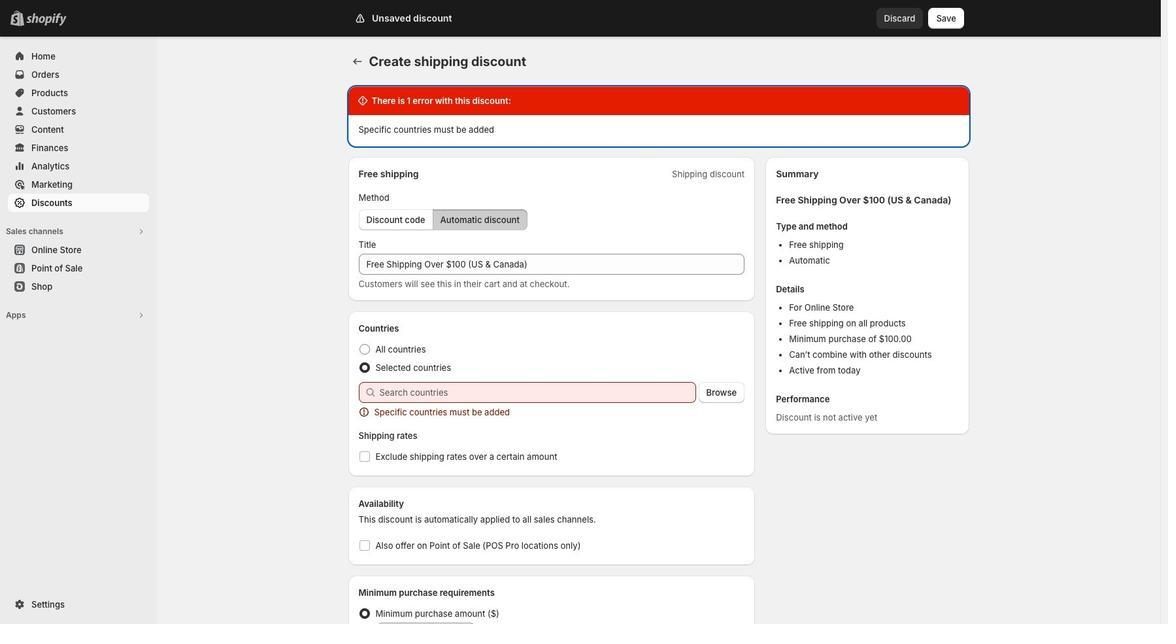 Task type: locate. For each thing, give the bounding box(es) containing it.
None text field
[[359, 254, 745, 275]]



Task type: describe. For each thing, give the bounding box(es) containing it.
0.00 text field
[[394, 623, 475, 624]]

shopify image
[[26, 13, 67, 26]]

Search countries text field
[[380, 382, 696, 403]]



Task type: vqa. For each thing, say whether or not it's contained in the screenshot.
search countries text field
yes



